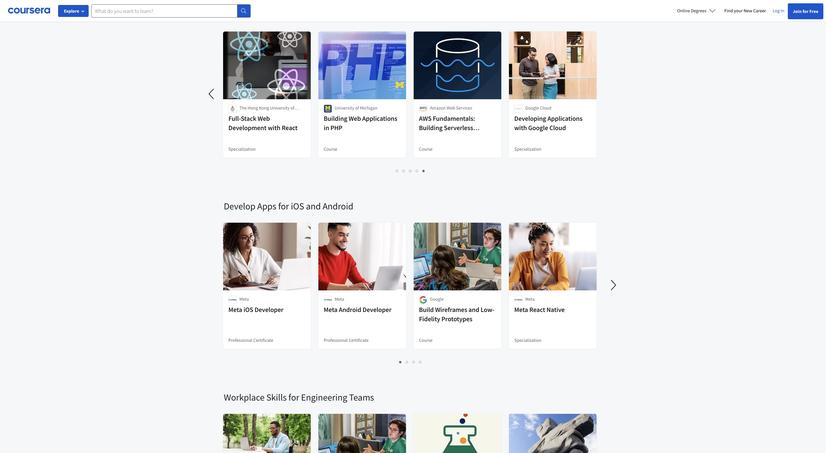 Task type: locate. For each thing, give the bounding box(es) containing it.
1 certificate from the left
[[253, 337, 273, 343]]

aws
[[419, 114, 432, 123]]

of inside the hong kong university of science and technology
[[291, 105, 294, 111]]

log
[[773, 8, 780, 14]]

ios
[[291, 200, 304, 212], [244, 306, 253, 314]]

0 vertical spatial 4 button
[[414, 167, 421, 175]]

4 inside fullstack web development carousel "element"
[[416, 168, 419, 174]]

engineering
[[301, 392, 347, 404]]

2 horizontal spatial applications
[[548, 114, 583, 123]]

developing applications with google cloud
[[514, 114, 583, 132]]

meta
[[239, 296, 249, 302], [335, 296, 344, 302], [525, 296, 535, 302], [228, 306, 242, 314], [324, 306, 338, 314], [514, 306, 528, 314]]

0 horizontal spatial developer
[[255, 306, 283, 314]]

0 horizontal spatial development
[[228, 124, 267, 132]]

0 vertical spatial building
[[324, 114, 347, 123]]

2 vertical spatial google
[[430, 296, 444, 302]]

web right fullstack
[[260, 9, 277, 21]]

specialization down meta react native
[[514, 337, 542, 343]]

2 professional from the left
[[324, 337, 348, 343]]

certificate down meta ios developer
[[253, 337, 273, 343]]

4
[[416, 168, 419, 174], [419, 359, 422, 365]]

2 inside the develop apps for ios and android carousel element
[[406, 359, 409, 365]]

building down aws on the top of the page
[[419, 124, 443, 132]]

specialization down "developing"
[[514, 146, 542, 152]]

join
[[793, 8, 802, 14]]

introduction to software product management course by university of alberta, image
[[509, 414, 597, 453]]

google
[[525, 105, 539, 111], [528, 124, 548, 132], [430, 296, 444, 302]]

1 vertical spatial cloud
[[550, 124, 566, 132]]

for
[[803, 8, 809, 14], [278, 200, 289, 212], [289, 392, 299, 404]]

0 horizontal spatial university
[[270, 105, 290, 111]]

1 with from the left
[[268, 124, 281, 132]]

1 vertical spatial 4 button
[[417, 358, 424, 366]]

1 list from the top
[[224, 167, 597, 175]]

2 of from the left
[[355, 105, 359, 111]]

1
[[396, 168, 399, 174], [399, 359, 402, 365]]

amazon web services
[[430, 105, 472, 111]]

2 with from the left
[[514, 124, 527, 132]]

google for google cloud
[[525, 105, 539, 111]]

1 horizontal spatial applications
[[419, 133, 454, 141]]

applications inside developing applications with google cloud
[[548, 114, 583, 123]]

course up 5
[[419, 146, 433, 152]]

1 horizontal spatial university
[[335, 105, 354, 111]]

list inside the develop apps for ios and android carousel element
[[224, 358, 597, 366]]

2 meta image from the left
[[514, 296, 523, 304]]

4 inside the develop apps for ios and android carousel element
[[419, 359, 422, 365]]

with down "developing"
[[514, 124, 527, 132]]

professional certificate down meta ios developer
[[228, 337, 273, 343]]

0 vertical spatial 3 button
[[407, 167, 414, 175]]

android
[[323, 200, 353, 212], [339, 306, 361, 314]]

1 horizontal spatial professional
[[324, 337, 348, 343]]

google right google image
[[430, 296, 444, 302]]

stack
[[241, 114, 256, 123]]

1 developer from the left
[[255, 306, 283, 314]]

cloud
[[540, 105, 552, 111], [550, 124, 566, 132]]

0 horizontal spatial with
[[268, 124, 281, 132]]

2 horizontal spatial and
[[469, 306, 479, 314]]

specialization down the stack
[[228, 146, 256, 152]]

1 vertical spatial ios
[[244, 306, 253, 314]]

develop apps for ios and android carousel element
[[221, 180, 826, 372]]

0 vertical spatial cloud
[[540, 105, 552, 111]]

hypothesis-driven development course by university of virginia, image
[[414, 414, 502, 453]]

1 vertical spatial 3 button
[[411, 358, 417, 366]]

certificate
[[253, 337, 273, 343], [349, 337, 369, 343]]

new
[[744, 8, 753, 14]]

1 vertical spatial list
[[224, 358, 597, 366]]

web for building
[[349, 114, 361, 123]]

web for amazon
[[447, 105, 455, 111]]

professional certificate for android
[[324, 337, 369, 343]]

google down "developing"
[[528, 124, 548, 132]]

1 professional certificate from the left
[[228, 337, 273, 343]]

applications down aws on the top of the page
[[419, 133, 454, 141]]

native
[[547, 306, 565, 314]]

university of michigan
[[335, 105, 378, 111]]

fullstack web development carousel element
[[0, 0, 602, 180]]

prototypes
[[442, 315, 473, 323]]

applications
[[362, 114, 397, 123], [548, 114, 583, 123], [419, 133, 454, 141]]

development inside full-stack web development with react
[[228, 124, 267, 132]]

4 button
[[414, 167, 421, 175], [417, 358, 424, 366]]

course
[[324, 146, 337, 152], [419, 146, 433, 152], [419, 337, 433, 343]]

0 vertical spatial react
[[282, 124, 298, 132]]

react down technology
[[282, 124, 298, 132]]

0 horizontal spatial of
[[291, 105, 294, 111]]

course for fidelity
[[419, 337, 433, 343]]

1 horizontal spatial meta image
[[514, 296, 523, 304]]

for right join
[[803, 8, 809, 14]]

building web applications in php
[[324, 114, 397, 132]]

1 vertical spatial development
[[228, 124, 267, 132]]

university inside the hong kong university of science and technology
[[270, 105, 290, 111]]

building up php at the top left of page
[[324, 114, 347, 123]]

hong
[[248, 105, 258, 111]]

1 horizontal spatial of
[[355, 105, 359, 111]]

2 inside fullstack web development carousel "element"
[[403, 168, 405, 174]]

university right university of michigan icon
[[335, 105, 354, 111]]

certificate for ios
[[253, 337, 273, 343]]

0 horizontal spatial professional certificate
[[228, 337, 273, 343]]

web up fundamentals:
[[447, 105, 455, 111]]

1 vertical spatial 2 button
[[404, 358, 411, 366]]

google inside developing applications with google cloud
[[528, 124, 548, 132]]

1 horizontal spatial building
[[419, 124, 443, 132]]

0 vertical spatial 2 button
[[401, 167, 407, 175]]

with down technology
[[268, 124, 281, 132]]

aws fundamentals: building serverless applications
[[419, 114, 475, 141]]

meta image
[[228, 296, 237, 304], [514, 296, 523, 304]]

0 horizontal spatial 1
[[396, 168, 399, 174]]

professional certificate down the meta android developer
[[324, 337, 369, 343]]

1 horizontal spatial ios
[[291, 200, 304, 212]]

1 horizontal spatial professional certificate
[[324, 337, 369, 343]]

developing
[[514, 114, 546, 123]]

full-
[[228, 114, 241, 123]]

professional
[[228, 337, 252, 343], [324, 337, 348, 343]]

course inside the develop apps for ios and android carousel element
[[419, 337, 433, 343]]

web down kong
[[258, 114, 270, 123]]

1 horizontal spatial with
[[514, 124, 527, 132]]

2 developer from the left
[[363, 306, 392, 314]]

0 horizontal spatial building
[[324, 114, 347, 123]]

development
[[279, 9, 331, 21], [228, 124, 267, 132]]

course down fidelity
[[419, 337, 433, 343]]

cloud down google cloud
[[550, 124, 566, 132]]

certificate for android
[[349, 337, 369, 343]]

1 horizontal spatial developer
[[363, 306, 392, 314]]

0 vertical spatial 1
[[396, 168, 399, 174]]

1 horizontal spatial 3
[[413, 359, 415, 365]]

0 vertical spatial 3
[[409, 168, 412, 174]]

0 horizontal spatial 3
[[409, 168, 412, 174]]

1 inside the develop apps for ios and android carousel element
[[399, 359, 402, 365]]

cloud inside developing applications with google cloud
[[550, 124, 566, 132]]

0 horizontal spatial 4
[[416, 168, 419, 174]]

applications down michigan
[[362, 114, 397, 123]]

meta image for meta react native
[[514, 296, 523, 304]]

1 professional from the left
[[228, 337, 252, 343]]

0 vertical spatial list
[[224, 167, 597, 175]]

online degrees button
[[672, 3, 721, 18]]

for for workplace skills for engineering teams
[[289, 392, 299, 404]]

wireframes
[[435, 306, 467, 314]]

1 for develop apps for ios and android
[[399, 359, 402, 365]]

0 vertical spatial 4
[[416, 168, 419, 174]]

with
[[268, 124, 281, 132], [514, 124, 527, 132]]

0 horizontal spatial react
[[282, 124, 298, 132]]

1 inside fullstack web development carousel "element"
[[396, 168, 399, 174]]

for right skills
[[289, 392, 299, 404]]

specialization for google
[[514, 146, 542, 152]]

1 vertical spatial 1
[[399, 359, 402, 365]]

for right apps
[[278, 200, 289, 212]]

meta image up meta ios developer
[[228, 296, 237, 304]]

react left native at right
[[530, 306, 545, 314]]

2 certificate from the left
[[349, 337, 369, 343]]

and inside the hong kong university of science and technology
[[255, 112, 263, 118]]

apps
[[257, 200, 276, 212]]

the hong kong university of science and technology image
[[228, 105, 237, 113]]

3 inside the develop apps for ios and android carousel element
[[413, 359, 415, 365]]

1 vertical spatial for
[[278, 200, 289, 212]]

5 button
[[421, 167, 427, 175]]

science
[[239, 112, 254, 118]]

1 meta image from the left
[[228, 296, 237, 304]]

2 button for develop apps for ios and android
[[404, 358, 411, 366]]

course for applications
[[419, 146, 433, 152]]

1 button for develop apps for ios and android
[[397, 358, 404, 366]]

1 horizontal spatial 4
[[419, 359, 422, 365]]

1 vertical spatial 4
[[419, 359, 422, 365]]

0 vertical spatial for
[[803, 8, 809, 14]]

workplace
[[224, 392, 265, 404]]

2 university from the left
[[335, 105, 354, 111]]

3 for develop apps for ios and android
[[413, 359, 415, 365]]

professional for android
[[324, 337, 348, 343]]

degrees
[[691, 8, 707, 14]]

career
[[753, 8, 766, 14]]

react inside the develop apps for ios and android carousel element
[[530, 306, 545, 314]]

2 button inside the develop apps for ios and android carousel element
[[404, 358, 411, 366]]

0 horizontal spatial ios
[[244, 306, 253, 314]]

and
[[255, 112, 263, 118], [306, 200, 321, 212], [469, 306, 479, 314]]

professional certificate
[[228, 337, 273, 343], [324, 337, 369, 343]]

0 horizontal spatial professional
[[228, 337, 252, 343]]

1 vertical spatial google
[[528, 124, 548, 132]]

in
[[781, 8, 785, 14]]

specialization inside the develop apps for ios and android carousel element
[[514, 337, 542, 343]]

develop apps for ios and android
[[224, 200, 353, 212]]

applications inside aws fundamentals: building serverless applications
[[419, 133, 454, 141]]

build wireframes and low- fidelity prototypes
[[419, 306, 495, 323]]

1 vertical spatial 2
[[406, 359, 409, 365]]

react inside full-stack web development with react
[[282, 124, 298, 132]]

list
[[224, 167, 597, 175], [224, 358, 597, 366]]

fullstack web development
[[224, 9, 331, 21]]

1 horizontal spatial development
[[279, 9, 331, 21]]

of
[[291, 105, 294, 111], [355, 105, 359, 111]]

building
[[324, 114, 347, 123], [419, 124, 443, 132]]

0 vertical spatial 1 button
[[394, 167, 401, 175]]

for for develop apps for ios and android
[[278, 200, 289, 212]]

certificate down the meta android developer
[[349, 337, 369, 343]]

workplace skills for engineering teams carousel element
[[221, 372, 826, 453]]

1 of from the left
[[291, 105, 294, 111]]

1 button
[[394, 167, 401, 175], [397, 358, 404, 366]]

meta image up meta react native
[[514, 296, 523, 304]]

1 vertical spatial 1 button
[[397, 358, 404, 366]]

web down university of michigan on the left of page
[[349, 114, 361, 123]]

react
[[282, 124, 298, 132], [530, 306, 545, 314]]

1 university from the left
[[270, 105, 290, 111]]

2
[[403, 168, 405, 174], [406, 359, 409, 365]]

google up "developing"
[[525, 105, 539, 111]]

google inside the develop apps for ios and android carousel element
[[430, 296, 444, 302]]

0 vertical spatial and
[[255, 112, 263, 118]]

2 professional certificate from the left
[[324, 337, 369, 343]]

1 horizontal spatial 2
[[406, 359, 409, 365]]

3 button
[[407, 167, 414, 175], [411, 358, 417, 366]]

applications down google cloud
[[548, 114, 583, 123]]

1 horizontal spatial certificate
[[349, 337, 369, 343]]

list inside fullstack web development carousel "element"
[[224, 167, 597, 175]]

web
[[260, 9, 277, 21], [447, 105, 455, 111], [258, 114, 270, 123], [349, 114, 361, 123]]

course down in
[[324, 146, 337, 152]]

2 vertical spatial for
[[289, 392, 299, 404]]

1 horizontal spatial 1
[[399, 359, 402, 365]]

for inside 'element'
[[289, 392, 299, 404]]

0 horizontal spatial 2
[[403, 168, 405, 174]]

2 vertical spatial and
[[469, 306, 479, 314]]

web inside building web applications in php
[[349, 114, 361, 123]]

developer
[[255, 306, 283, 314], [363, 306, 392, 314]]

3
[[409, 168, 412, 174], [413, 359, 415, 365]]

3 inside fullstack web development carousel "element"
[[409, 168, 412, 174]]

0 vertical spatial ios
[[291, 200, 304, 212]]

meta react native
[[514, 306, 565, 314]]

coursera image
[[8, 5, 50, 16]]

build
[[419, 306, 434, 314]]

1 horizontal spatial react
[[530, 306, 545, 314]]

specialization
[[228, 146, 256, 152], [514, 146, 542, 152], [514, 337, 542, 343]]

2 button
[[401, 167, 407, 175], [404, 358, 411, 366]]

0 horizontal spatial certificate
[[253, 337, 273, 343]]

of right kong
[[291, 105, 294, 111]]

1 vertical spatial react
[[530, 306, 545, 314]]

develop
[[224, 200, 255, 212]]

university up technology
[[270, 105, 290, 111]]

1 vertical spatial building
[[419, 124, 443, 132]]

0 vertical spatial google
[[525, 105, 539, 111]]

cloud up developing applications with google cloud
[[540, 105, 552, 111]]

meta image
[[324, 296, 332, 304]]

of left michigan
[[355, 105, 359, 111]]

0 vertical spatial 2
[[403, 168, 405, 174]]

2 list from the top
[[224, 358, 597, 366]]

0 horizontal spatial applications
[[362, 114, 397, 123]]

university
[[270, 105, 290, 111], [335, 105, 354, 111]]

None search field
[[91, 4, 251, 17]]

0 vertical spatial development
[[279, 9, 331, 21]]

previous slide image
[[204, 86, 220, 102]]

1 vertical spatial and
[[306, 200, 321, 212]]

0 horizontal spatial and
[[255, 112, 263, 118]]

web for fullstack
[[260, 9, 277, 21]]

list for fullstack web development
[[224, 167, 597, 175]]

google cloud
[[525, 105, 552, 111]]

0 horizontal spatial meta image
[[228, 296, 237, 304]]

1 vertical spatial 3
[[413, 359, 415, 365]]



Task type: vqa. For each thing, say whether or not it's contained in the screenshot.


Task type: describe. For each thing, give the bounding box(es) containing it.
michigan
[[360, 105, 378, 111]]

and inside build wireframes and low- fidelity prototypes
[[469, 306, 479, 314]]

find
[[725, 8, 733, 14]]

teams
[[349, 392, 374, 404]]

log in link
[[770, 7, 788, 15]]

web inside full-stack web development with react
[[258, 114, 270, 123]]

explore
[[64, 8, 79, 14]]

2 for develop apps for ios and android
[[406, 359, 409, 365]]

applications inside building web applications in php
[[362, 114, 397, 123]]

join for free link
[[788, 3, 824, 19]]

meta image for meta ios developer
[[228, 296, 237, 304]]

1 button for fullstack web development
[[394, 167, 401, 175]]

skills
[[266, 392, 287, 404]]

the
[[239, 105, 247, 111]]

explore button
[[58, 5, 89, 17]]

find your new career
[[725, 8, 766, 14]]

google image
[[419, 296, 427, 304]]

low-
[[481, 306, 495, 314]]

agile project management course by google, image
[[318, 414, 406, 453]]

with inside developing applications with google cloud
[[514, 124, 527, 132]]

php
[[330, 124, 343, 132]]

3 button for fullstack web development
[[407, 167, 414, 175]]

2 for fullstack web development
[[403, 168, 405, 174]]

4 button for fullstack web development
[[414, 167, 421, 175]]

meta android developer
[[324, 306, 392, 314]]

1 horizontal spatial and
[[306, 200, 321, 212]]

4 for fullstack web development
[[416, 168, 419, 174]]

find your new career link
[[721, 7, 770, 15]]

with inside full-stack web development with react
[[268, 124, 281, 132]]

building inside aws fundamentals: building serverless applications
[[419, 124, 443, 132]]

google cloud image
[[514, 105, 523, 113]]

technology
[[264, 112, 286, 118]]

fundamentals:
[[433, 114, 475, 123]]

google for google
[[430, 296, 444, 302]]

fidelity
[[419, 315, 440, 323]]

free
[[810, 8, 819, 14]]

log in
[[773, 8, 785, 14]]

the hong kong university of science and technology
[[239, 105, 294, 118]]

0 vertical spatial android
[[323, 200, 353, 212]]

next slide image
[[606, 277, 622, 293]]

What do you want to learn? text field
[[91, 4, 237, 17]]

3 button for develop apps for ios and android
[[411, 358, 417, 366]]

1 vertical spatial android
[[339, 306, 361, 314]]

services
[[456, 105, 472, 111]]

serverless
[[444, 124, 473, 132]]

meta ios developer
[[228, 306, 283, 314]]

workplace skills for engineering teams
[[224, 392, 374, 404]]

developer for meta android developer
[[363, 306, 392, 314]]

university of michigan image
[[324, 105, 332, 113]]

kong
[[259, 105, 269, 111]]

amazon
[[430, 105, 446, 111]]

list for develop apps for ios and android
[[224, 358, 597, 366]]

professional certificate for ios
[[228, 337, 273, 343]]

coding interview preparation course by meta, image
[[223, 414, 311, 453]]

your
[[734, 8, 743, 14]]

1 for fullstack web development
[[396, 168, 399, 174]]

online
[[677, 8, 690, 14]]

in
[[324, 124, 329, 132]]

3 for fullstack web development
[[409, 168, 412, 174]]

4 for develop apps for ios and android
[[419, 359, 422, 365]]

online degrees
[[677, 8, 707, 14]]

4 button for develop apps for ios and android
[[417, 358, 424, 366]]

developer for meta ios developer
[[255, 306, 283, 314]]

fullstack
[[224, 9, 258, 21]]

full-stack web development with react
[[228, 114, 298, 132]]

join for free
[[793, 8, 819, 14]]

specialization for development
[[228, 146, 256, 152]]

2 button for fullstack web development
[[401, 167, 407, 175]]

building inside building web applications in php
[[324, 114, 347, 123]]

5
[[423, 168, 425, 174]]

amazon web services image
[[419, 105, 427, 113]]

professional for ios
[[228, 337, 252, 343]]

course for php
[[324, 146, 337, 152]]



